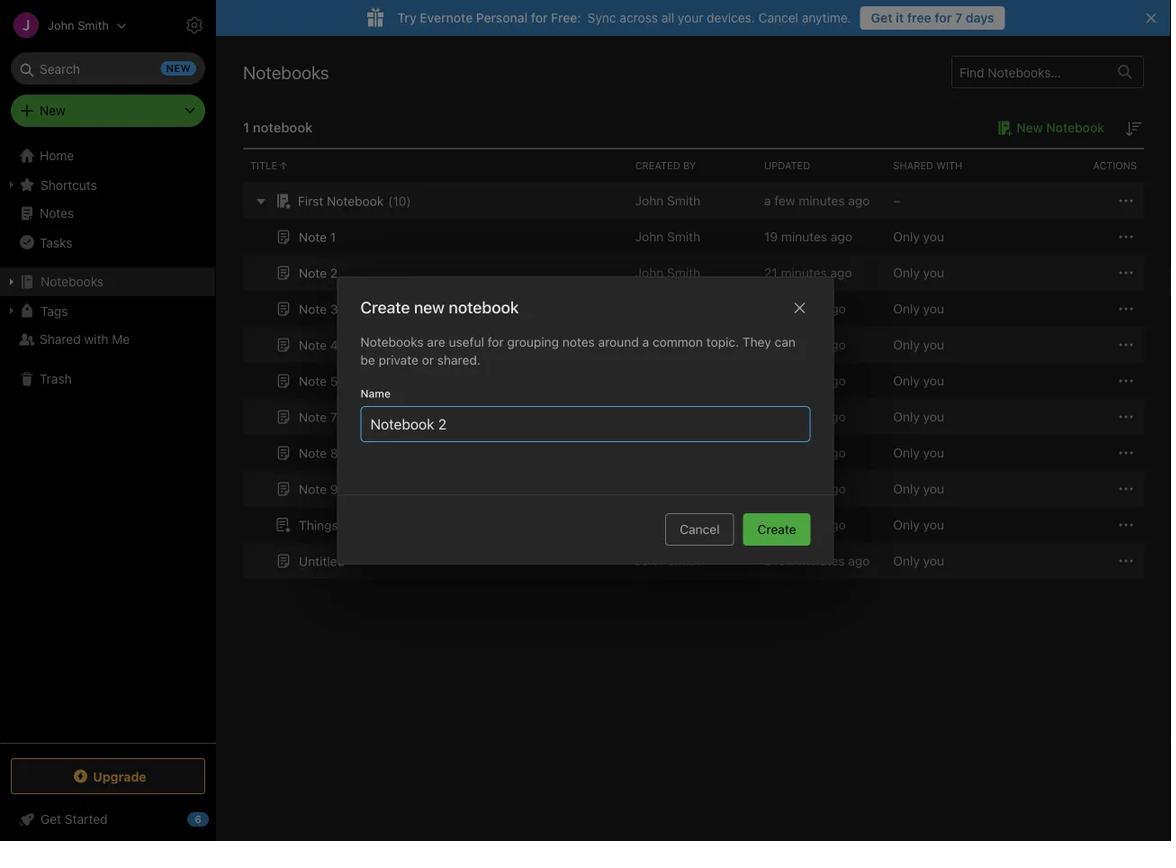 Task type: describe. For each thing, give the bounding box(es) containing it.
you inside note 3 row
[[924, 301, 945, 316]]

minutes inside things to do row
[[775, 518, 821, 532]]

new for new
[[40, 103, 66, 118]]

notebook for new
[[1047, 120, 1105, 135]]

across
[[620, 10, 658, 25]]

created by button
[[628, 150, 758, 182]]

only inside note 3 row
[[894, 301, 921, 316]]

ago inside the note 8 "row"
[[825, 445, 847, 460]]

settings image
[[184, 14, 205, 36]]

get it free for 7 days
[[872, 10, 995, 25]]

new notebook button
[[992, 117, 1105, 139]]

only you for 7
[[894, 409, 945, 424]]

john for 9
[[636, 482, 664, 496]]

smith inside first notebook row
[[668, 193, 701, 208]]

note 5
[[299, 374, 338, 388]]

notebooks are useful for grouping notes around a common topic. they can be private or shared.
[[361, 335, 796, 368]]

a few minutes ago for only you
[[765, 554, 871, 568]]

(
[[388, 193, 393, 208]]

note 1
[[299, 229, 336, 244]]

updated button
[[758, 150, 887, 182]]

Search text field
[[23, 52, 193, 85]]

things
[[299, 518, 338, 533]]

only for 2
[[894, 265, 921, 280]]

john smith inside untitled 'row'
[[636, 554, 701, 568]]

john inside untitled 'row'
[[636, 554, 664, 568]]

john for to
[[636, 518, 664, 532]]

only for 4
[[894, 337, 921, 352]]

minutes inside note 1 row
[[782, 229, 828, 244]]

you for 1
[[924, 229, 945, 244]]

you for 4
[[924, 337, 945, 352]]

only you for 8
[[894, 445, 945, 460]]

notes
[[563, 335, 595, 350]]

try evernote personal for free: sync across all your devices. cancel anytime.
[[398, 10, 852, 25]]

0 vertical spatial 1
[[243, 119, 250, 135]]

you for to
[[924, 518, 945, 532]]

note 1 button
[[273, 226, 336, 248]]

5
[[330, 374, 338, 388]]

for for free:
[[531, 10, 548, 25]]

first notebook ( 10 )
[[298, 193, 411, 208]]

shared with me link
[[0, 325, 215, 354]]

ago inside untitled 'row'
[[849, 554, 871, 568]]

only you for 2
[[894, 265, 945, 280]]

note 7
[[299, 410, 338, 425]]

ago inside note 4 row
[[825, 337, 847, 352]]

only you inside the note 5 row
[[894, 373, 945, 388]]

note for note 3
[[299, 302, 327, 316]]

or
[[422, 353, 434, 368]]

a for –
[[765, 193, 772, 208]]

minutes inside untitled 'row'
[[799, 554, 845, 568]]

0 vertical spatial notebooks
[[243, 61, 329, 82]]

actions
[[1094, 160, 1138, 172]]

only you for 4
[[894, 337, 945, 352]]

only for 7
[[894, 409, 921, 424]]

1 horizontal spatial notebook
[[449, 298, 519, 317]]

things to do row
[[243, 507, 1145, 543]]

note 7 button
[[273, 406, 338, 428]]

all
[[662, 10, 675, 25]]

get
[[872, 10, 893, 25]]

john smith for 8
[[636, 445, 701, 460]]

note 2 row
[[243, 255, 1145, 291]]

you for 8
[[924, 445, 945, 460]]

a for only you
[[765, 554, 772, 568]]

minutes inside note 2 row
[[781, 265, 828, 280]]

are
[[427, 335, 446, 350]]

things to do button
[[273, 514, 372, 536]]

anytime.
[[802, 10, 852, 25]]

note 4
[[299, 338, 338, 352]]

created by
[[636, 160, 697, 172]]

things to do
[[299, 518, 372, 533]]

john inside first notebook row
[[636, 193, 664, 208]]

ago inside things to do row
[[825, 518, 847, 532]]

7 minutes ago for note 8
[[765, 445, 847, 460]]

7 minutes ago inside note 3 row
[[765, 301, 847, 316]]

tags
[[41, 303, 68, 318]]

2
[[330, 266, 338, 280]]

minutes inside first notebook row
[[799, 193, 845, 208]]

created
[[636, 160, 681, 172]]

7 minutes ago for note 4
[[765, 337, 847, 352]]

note 2 button
[[273, 262, 338, 284]]

ago inside note 7 row
[[825, 409, 847, 424]]

evernote
[[420, 10, 473, 25]]

7 inside get it free for 7 days button
[[956, 10, 963, 25]]

notebooks link
[[0, 268, 215, 296]]

you for 9
[[924, 482, 945, 496]]

untitled
[[299, 554, 345, 569]]

smith for 4
[[668, 337, 701, 352]]

useful
[[449, 335, 485, 350]]

title
[[250, 160, 277, 172]]

only for 8
[[894, 445, 921, 460]]

expand tags image
[[5, 304, 19, 318]]

note 3 button
[[273, 298, 338, 320]]

you inside the note 5 row
[[924, 373, 945, 388]]

notebooks element
[[216, 36, 1172, 841]]

7 inside note 3 row
[[765, 301, 772, 316]]

ago inside note 3 row
[[825, 301, 847, 316]]

john for 4
[[636, 337, 664, 352]]

home link
[[0, 141, 216, 170]]

few for only you
[[775, 554, 796, 568]]

only you for to
[[894, 518, 945, 532]]

smith for 9
[[668, 482, 701, 496]]

create for create
[[758, 522, 797, 537]]

a inside the notebooks are useful for grouping notes around a common topic. they can be private or shared.
[[643, 335, 650, 350]]

john for 8
[[636, 445, 664, 460]]

1 inside button
[[330, 229, 336, 244]]

home
[[40, 148, 74, 163]]

tasks
[[40, 235, 72, 250]]

ago inside note 1 row
[[831, 229, 853, 244]]

smith for 2
[[668, 265, 701, 280]]

new button
[[11, 95, 205, 127]]

0 horizontal spatial notebook
[[253, 119, 313, 135]]

they
[[743, 335, 772, 350]]

for for grouping
[[488, 335, 504, 350]]

first notebook row
[[243, 183, 1145, 219]]

note for note 2
[[299, 266, 327, 280]]

to
[[342, 518, 354, 533]]

you inside untitled 'row'
[[924, 554, 945, 568]]

note 9 row
[[243, 471, 1145, 507]]

john smith for 1
[[636, 229, 701, 244]]

with
[[937, 160, 963, 172]]

ago inside note 2 row
[[831, 265, 853, 280]]

john smith for 4
[[636, 337, 701, 352]]

untitled button
[[273, 550, 345, 572]]

7 inside note 4 row
[[765, 337, 772, 352]]

title button
[[243, 150, 628, 182]]

1 notebook
[[243, 119, 313, 135]]

around
[[599, 335, 639, 350]]

grouping
[[508, 335, 559, 350]]



Task type: locate. For each thing, give the bounding box(es) containing it.
row group containing john smith
[[243, 183, 1145, 579]]

for right free
[[935, 10, 953, 25]]

john smith down note 1 row
[[636, 265, 701, 280]]

0 vertical spatial create
[[361, 298, 410, 317]]

6 smith from the top
[[668, 445, 701, 460]]

sync
[[588, 10, 617, 25]]

10 you from the top
[[924, 554, 945, 568]]

john down things to do row
[[636, 554, 664, 568]]

3 note from the top
[[299, 302, 327, 316]]

note 8 button
[[273, 442, 338, 464]]

new down find notebooks… text field
[[1017, 120, 1044, 135]]

1 vertical spatial a few minutes ago
[[765, 554, 871, 568]]

a inside first notebook row
[[765, 193, 772, 208]]

only for 1
[[894, 229, 921, 244]]

4 you from the top
[[924, 337, 945, 352]]

7 john from the top
[[636, 482, 664, 496]]

8 you from the top
[[924, 482, 945, 496]]

9 only from the top
[[894, 518, 921, 532]]

21 minutes ago
[[765, 265, 853, 280]]

0 horizontal spatial for
[[488, 335, 504, 350]]

ago inside first notebook row
[[849, 193, 871, 208]]

1 few from the top
[[775, 193, 796, 208]]

2 vertical spatial a
[[765, 554, 772, 568]]

john smith down created by
[[636, 193, 701, 208]]

note 5 row
[[243, 363, 1145, 399]]

john inside "note 9" row
[[636, 482, 664, 496]]

by
[[684, 160, 697, 172]]

personal
[[476, 10, 528, 25]]

you for 2
[[924, 265, 945, 280]]

8 only you from the top
[[894, 482, 945, 496]]

1 a few minutes ago from the top
[[765, 193, 871, 208]]

you inside note 1 row
[[924, 229, 945, 244]]

note left 2
[[299, 266, 327, 280]]

3 john smith from the top
[[636, 265, 701, 280]]

john for 1
[[636, 229, 664, 244]]

create for create new notebook
[[361, 298, 410, 317]]

for for 7
[[935, 10, 953, 25]]

9
[[330, 482, 338, 497]]

john smith inside first notebook row
[[636, 193, 701, 208]]

0 vertical spatial cancel
[[759, 10, 799, 25]]

9 john from the top
[[636, 554, 664, 568]]

upgrade
[[93, 769, 147, 784]]

smith inside note 2 row
[[668, 265, 701, 280]]

Find Notebooks… text field
[[953, 57, 1108, 87]]

a few minutes ago inside untitled 'row'
[[765, 554, 871, 568]]

note inside "button"
[[299, 410, 327, 425]]

shortcuts button
[[0, 170, 215, 199]]

shared with button
[[887, 150, 1016, 182]]

4 john smith from the top
[[636, 337, 701, 352]]

note 4 button
[[273, 334, 338, 356]]

few inside untitled 'row'
[[775, 554, 796, 568]]

1 john smith from the top
[[636, 193, 701, 208]]

only for to
[[894, 518, 921, 532]]

)
[[407, 193, 411, 208]]

None search field
[[23, 52, 193, 85]]

only you inside "note 9" row
[[894, 482, 945, 496]]

8 only from the top
[[894, 482, 921, 496]]

john down note 3 row
[[636, 337, 664, 352]]

5 smith from the top
[[668, 409, 701, 424]]

5 john from the top
[[636, 409, 664, 424]]

5 john smith from the top
[[636, 409, 701, 424]]

0 horizontal spatial notebook
[[327, 193, 384, 208]]

7
[[956, 10, 963, 25], [765, 301, 772, 316], [765, 337, 772, 352], [765, 373, 772, 388], [765, 409, 772, 424], [330, 410, 338, 425], [765, 445, 772, 460], [765, 482, 772, 496], [765, 518, 772, 532]]

note down note 5
[[299, 410, 327, 425]]

me
[[112, 332, 130, 347]]

9 john smith from the top
[[636, 554, 701, 568]]

only you inside things to do row
[[894, 518, 945, 532]]

tree
[[0, 141, 216, 742]]

few
[[775, 193, 796, 208], [775, 554, 796, 568]]

smith down note 1 row
[[668, 265, 701, 280]]

few for –
[[775, 193, 796, 208]]

2 note from the top
[[299, 266, 327, 280]]

ago
[[849, 193, 871, 208], [831, 229, 853, 244], [831, 265, 853, 280], [825, 301, 847, 316], [825, 337, 847, 352], [825, 373, 847, 388], [825, 409, 847, 424], [825, 445, 847, 460], [825, 482, 847, 496], [825, 518, 847, 532], [849, 554, 871, 568]]

note 5 button
[[273, 370, 338, 392]]

3 only from the top
[[894, 301, 921, 316]]

1 only from the top
[[894, 229, 921, 244]]

7 inside things to do row
[[765, 518, 772, 532]]

john for 2
[[636, 265, 664, 280]]

john smith for to
[[636, 518, 701, 532]]

notebook left "("
[[327, 193, 384, 208]]

8 john smith from the top
[[636, 518, 701, 532]]

notebooks inside the notebooks are useful for grouping notes around a common topic. they can be private or shared.
[[361, 335, 424, 350]]

with
[[84, 332, 109, 347]]

19
[[765, 229, 778, 244]]

1 vertical spatial a
[[643, 335, 650, 350]]

john down first notebook row
[[636, 229, 664, 244]]

do
[[357, 518, 372, 533]]

5 you from the top
[[924, 373, 945, 388]]

only you inside untitled 'row'
[[894, 554, 945, 568]]

tree containing home
[[0, 141, 216, 742]]

minutes inside the note 8 "row"
[[775, 445, 821, 460]]

john smith for 9
[[636, 482, 701, 496]]

john smith for 7
[[636, 409, 701, 424]]

john smith down things to do row
[[636, 554, 701, 568]]

new up home
[[40, 103, 66, 118]]

note 8 row
[[243, 435, 1145, 471]]

minutes
[[799, 193, 845, 208], [782, 229, 828, 244], [781, 265, 828, 280], [775, 301, 821, 316], [775, 337, 821, 352], [775, 373, 821, 388], [775, 409, 821, 424], [775, 445, 821, 460], [775, 482, 821, 496], [775, 518, 821, 532], [799, 554, 845, 568]]

6 you from the top
[[924, 409, 945, 424]]

john smith for 2
[[636, 265, 701, 280]]

note left 4
[[299, 338, 327, 352]]

notebooks up 1 notebook
[[243, 61, 329, 82]]

john smith down the note 8 "row" on the bottom of page
[[636, 482, 701, 496]]

note 2
[[299, 266, 338, 280]]

1 horizontal spatial for
[[531, 10, 548, 25]]

create inside create button
[[758, 522, 797, 537]]

smith inside the note 8 "row"
[[668, 445, 701, 460]]

1 horizontal spatial notebook
[[1047, 120, 1105, 135]]

notebook inside button
[[1047, 120, 1105, 135]]

note left 5
[[299, 374, 327, 388]]

a right around
[[643, 335, 650, 350]]

for left free:
[[531, 10, 548, 25]]

3
[[330, 302, 338, 316]]

can
[[775, 335, 796, 350]]

you for 7
[[924, 409, 945, 424]]

1 john from the top
[[636, 193, 664, 208]]

john smith down note 7 row
[[636, 445, 701, 460]]

devices.
[[707, 10, 756, 25]]

1 vertical spatial cancel
[[680, 522, 720, 537]]

7 minutes ago for things to do
[[765, 518, 847, 532]]

only you inside note 1 row
[[894, 229, 945, 244]]

5 7 minutes ago from the top
[[765, 445, 847, 460]]

0 vertical spatial new
[[40, 103, 66, 118]]

it
[[896, 10, 905, 25]]

free:
[[551, 10, 582, 25]]

1 vertical spatial notebooks
[[41, 274, 104, 289]]

note left 3
[[299, 302, 327, 316]]

smith inside note 7 row
[[668, 409, 701, 424]]

john smith inside things to do row
[[636, 518, 701, 532]]

shared
[[894, 160, 934, 172]]

free
[[908, 10, 932, 25]]

4 7 minutes ago from the top
[[765, 409, 847, 424]]

7 only from the top
[[894, 445, 921, 460]]

cancel up untitled 'row'
[[680, 522, 720, 537]]

your
[[678, 10, 704, 25]]

7 inside note 7 "button"
[[330, 410, 338, 425]]

1 vertical spatial notebook
[[449, 298, 519, 317]]

create left 'new'
[[361, 298, 410, 317]]

4 note from the top
[[299, 338, 327, 352]]

0 vertical spatial notebook
[[1047, 120, 1105, 135]]

john inside the note 8 "row"
[[636, 445, 664, 460]]

1 horizontal spatial new
[[1017, 120, 1044, 135]]

3 7 minutes ago from the top
[[765, 373, 847, 388]]

john smith down note 3 row
[[636, 337, 701, 352]]

notebook inside row
[[327, 193, 384, 208]]

only inside note 4 row
[[894, 337, 921, 352]]

john smith inside the note 8 "row"
[[636, 445, 701, 460]]

smith down the note 8 "row" on the bottom of page
[[668, 482, 701, 496]]

0 horizontal spatial cancel
[[680, 522, 720, 537]]

only you inside note 4 row
[[894, 337, 945, 352]]

2 horizontal spatial notebooks
[[361, 335, 424, 350]]

notes link
[[0, 199, 215, 228]]

2 a few minutes ago from the top
[[765, 554, 871, 568]]

note for note 8
[[299, 446, 327, 461]]

2 smith from the top
[[668, 229, 701, 244]]

0 horizontal spatial 1
[[243, 119, 250, 135]]

create right the cancel button
[[758, 522, 797, 537]]

10 only you from the top
[[894, 554, 945, 568]]

only you inside note 3 row
[[894, 301, 945, 316]]

9 you from the top
[[924, 518, 945, 532]]

for inside the notebooks are useful for grouping notes around a common topic. they can be private or shared.
[[488, 335, 504, 350]]

0 vertical spatial notebook
[[253, 119, 313, 135]]

6 note from the top
[[299, 410, 327, 425]]

john left the cancel button
[[636, 518, 664, 532]]

only inside the note 8 "row"
[[894, 445, 921, 460]]

john smith inside note 2 row
[[636, 265, 701, 280]]

3 you from the top
[[924, 301, 945, 316]]

note 9 button
[[273, 478, 338, 500]]

a few minutes ago for –
[[765, 193, 871, 208]]

1 vertical spatial few
[[775, 554, 796, 568]]

smith inside untitled 'row'
[[668, 554, 701, 568]]

actions button
[[1016, 150, 1145, 182]]

for right useful in the left of the page
[[488, 335, 504, 350]]

7 john smith from the top
[[636, 482, 701, 496]]

shared.
[[438, 353, 481, 368]]

expand notebooks image
[[5, 275, 19, 289]]

8 note from the top
[[299, 482, 327, 497]]

4 smith from the top
[[668, 337, 701, 352]]

6 only from the top
[[894, 409, 921, 424]]

new inside popup button
[[40, 103, 66, 118]]

smith down by
[[668, 193, 701, 208]]

john inside things to do row
[[636, 518, 664, 532]]

7 inside "note 9" row
[[765, 482, 772, 496]]

3 john from the top
[[636, 265, 664, 280]]

7 inside the note 8 "row"
[[765, 445, 772, 460]]

1 horizontal spatial create
[[758, 522, 797, 537]]

smith for to
[[668, 518, 701, 532]]

smith down the note 5 row
[[668, 409, 701, 424]]

john smith down first notebook row
[[636, 229, 701, 244]]

you inside note 7 row
[[924, 409, 945, 424]]

you inside things to do row
[[924, 518, 945, 532]]

1 smith from the top
[[668, 193, 701, 208]]

new
[[414, 298, 445, 317]]

notebook for first
[[327, 193, 384, 208]]

2 vertical spatial notebooks
[[361, 335, 424, 350]]

2 john from the top
[[636, 229, 664, 244]]

upgrade button
[[11, 759, 205, 795]]

minutes inside note 7 row
[[775, 409, 821, 424]]

john smith down the note 5 row
[[636, 409, 701, 424]]

3 smith from the top
[[668, 265, 701, 280]]

0 horizontal spatial new
[[40, 103, 66, 118]]

try
[[398, 10, 417, 25]]

note 7 row
[[243, 399, 1145, 435]]

notebook up title
[[253, 119, 313, 135]]

notebook up useful in the left of the page
[[449, 298, 519, 317]]

a up 19
[[765, 193, 772, 208]]

john down note 1 row
[[636, 265, 664, 280]]

4 only from the top
[[894, 337, 921, 352]]

notebooks inside tree
[[41, 274, 104, 289]]

1 only you from the top
[[894, 229, 945, 244]]

trash
[[40, 372, 72, 386]]

smith down first notebook row
[[668, 229, 701, 244]]

only inside the note 5 row
[[894, 373, 921, 388]]

updated
[[765, 160, 811, 172]]

2 john smith from the top
[[636, 229, 701, 244]]

2 you from the top
[[924, 265, 945, 280]]

6 john smith from the top
[[636, 445, 701, 460]]

a few minutes ago down updated button
[[765, 193, 871, 208]]

4 only you from the top
[[894, 337, 945, 352]]

note for note 1
[[299, 229, 327, 244]]

topic.
[[707, 335, 740, 350]]

note 8
[[299, 446, 338, 461]]

Name text field
[[369, 407, 803, 441]]

2 7 minutes ago from the top
[[765, 337, 847, 352]]

only you for 9
[[894, 482, 945, 496]]

1 vertical spatial new
[[1017, 120, 1044, 135]]

private
[[379, 353, 419, 368]]

2 horizontal spatial for
[[935, 10, 953, 25]]

only inside "note 9" row
[[894, 482, 921, 496]]

get it free for 7 days button
[[861, 6, 1006, 30]]

untitled row
[[243, 543, 1145, 579]]

6 john from the top
[[636, 445, 664, 460]]

2 few from the top
[[775, 554, 796, 568]]

6 7 minutes ago from the top
[[765, 482, 847, 496]]

few down updated at right
[[775, 193, 796, 208]]

3 only you from the top
[[894, 301, 945, 316]]

shared
[[40, 332, 81, 347]]

0 vertical spatial few
[[775, 193, 796, 208]]

new
[[40, 103, 66, 118], [1017, 120, 1044, 135]]

note for note 9
[[299, 482, 327, 497]]

1
[[243, 119, 250, 135], [330, 229, 336, 244]]

note 9
[[299, 482, 338, 497]]

a down create button
[[765, 554, 772, 568]]

7 7 minutes ago from the top
[[765, 518, 847, 532]]

john smith down "note 9" row
[[636, 518, 701, 532]]

notebooks up the private
[[361, 335, 424, 350]]

1 note from the top
[[299, 229, 327, 244]]

john smith
[[636, 193, 701, 208], [636, 229, 701, 244], [636, 265, 701, 280], [636, 337, 701, 352], [636, 409, 701, 424], [636, 445, 701, 460], [636, 482, 701, 496], [636, 518, 701, 532], [636, 554, 701, 568]]

note 1 row
[[243, 219, 1145, 255]]

1 horizontal spatial 1
[[330, 229, 336, 244]]

note for note 4
[[299, 338, 327, 352]]

note inside button
[[299, 446, 327, 461]]

smith inside things to do row
[[668, 518, 701, 532]]

1 vertical spatial 1
[[330, 229, 336, 244]]

row group inside notebooks element
[[243, 183, 1145, 579]]

7 minutes ago for note 9
[[765, 482, 847, 496]]

name
[[361, 387, 391, 400]]

7 minutes ago inside note 7 row
[[765, 409, 847, 424]]

9 only you from the top
[[894, 518, 945, 532]]

note left 8 at the bottom left of the page
[[299, 446, 327, 461]]

7 you from the top
[[924, 445, 945, 460]]

7 note from the top
[[299, 446, 327, 461]]

smith down note 3 row
[[668, 337, 701, 352]]

smith for 7
[[668, 409, 701, 424]]

days
[[966, 10, 995, 25]]

row group
[[243, 183, 1145, 579]]

smith down note 7 row
[[668, 445, 701, 460]]

10
[[393, 193, 407, 208]]

trash link
[[0, 365, 215, 394]]

smith down the cancel button
[[668, 554, 701, 568]]

new notebook
[[1017, 120, 1105, 135]]

7 only you from the top
[[894, 445, 945, 460]]

create new notebook
[[361, 298, 519, 317]]

0 horizontal spatial create
[[361, 298, 410, 317]]

0 vertical spatial a
[[765, 193, 772, 208]]

1 vertical spatial notebook
[[327, 193, 384, 208]]

10 only from the top
[[894, 554, 921, 568]]

7 inside the note 5 row
[[765, 373, 772, 388]]

smith inside note 1 row
[[668, 229, 701, 244]]

0 vertical spatial a few minutes ago
[[765, 193, 871, 208]]

9 smith from the top
[[668, 554, 701, 568]]

minutes inside note 3 row
[[775, 301, 821, 316]]

4
[[330, 338, 338, 352]]

note 3
[[299, 302, 338, 316]]

7 minutes ago
[[765, 301, 847, 316], [765, 337, 847, 352], [765, 373, 847, 388], [765, 409, 847, 424], [765, 445, 847, 460], [765, 482, 847, 496], [765, 518, 847, 532]]

first
[[298, 193, 324, 208]]

only for 9
[[894, 482, 921, 496]]

be
[[361, 353, 375, 368]]

only inside note 7 row
[[894, 409, 921, 424]]

a few minutes ago down create button
[[765, 554, 871, 568]]

7 minutes ago inside things to do row
[[765, 518, 847, 532]]

only inside untitled 'row'
[[894, 554, 921, 568]]

note left 9
[[299, 482, 327, 497]]

only you
[[894, 229, 945, 244], [894, 265, 945, 280], [894, 301, 945, 316], [894, 337, 945, 352], [894, 373, 945, 388], [894, 409, 945, 424], [894, 445, 945, 460], [894, 482, 945, 496], [894, 518, 945, 532], [894, 554, 945, 568]]

8 john from the top
[[636, 518, 664, 532]]

cancel inside the cancel button
[[680, 522, 720, 537]]

notebooks up "tags"
[[41, 274, 104, 289]]

7 minutes ago inside the note 8 "row"
[[765, 445, 847, 460]]

john inside note 7 row
[[636, 409, 664, 424]]

only inside things to do row
[[894, 518, 921, 532]]

john smith inside note 4 row
[[636, 337, 701, 352]]

arrow image
[[250, 190, 272, 212]]

1 vertical spatial create
[[758, 522, 797, 537]]

you inside note 4 row
[[924, 337, 945, 352]]

7 minutes ago for note 7
[[765, 409, 847, 424]]

john for 7
[[636, 409, 664, 424]]

common
[[653, 335, 703, 350]]

cancel right devices.
[[759, 10, 799, 25]]

ago inside "note 9" row
[[825, 482, 847, 496]]

8 smith from the top
[[668, 518, 701, 532]]

5 only you from the top
[[894, 373, 945, 388]]

4 john from the top
[[636, 337, 664, 352]]

note 3 row
[[243, 291, 1145, 327]]

5 only from the top
[[894, 373, 921, 388]]

1 you from the top
[[924, 229, 945, 244]]

a inside untitled 'row'
[[765, 554, 772, 568]]

8
[[330, 446, 338, 461]]

1 horizontal spatial cancel
[[759, 10, 799, 25]]

shared with me
[[40, 332, 130, 347]]

5 note from the top
[[299, 374, 327, 388]]

smith down "note 9" row
[[668, 518, 701, 532]]

19 minutes ago
[[765, 229, 853, 244]]

john down the note 8 "row" on the bottom of page
[[636, 482, 664, 496]]

note down first
[[299, 229, 327, 244]]

7 minutes ago inside note 4 row
[[765, 337, 847, 352]]

new for new notebook
[[1017, 120, 1044, 135]]

few inside first notebook row
[[775, 193, 796, 208]]

for inside button
[[935, 10, 953, 25]]

john down the note 5 row
[[636, 409, 664, 424]]

ago inside the note 5 row
[[825, 373, 847, 388]]

2 only you from the top
[[894, 265, 945, 280]]

2 only from the top
[[894, 265, 921, 280]]

0 horizontal spatial notebooks
[[41, 274, 104, 289]]

7 smith from the top
[[668, 482, 701, 496]]

only inside note 2 row
[[894, 265, 921, 280]]

tags button
[[0, 296, 215, 325]]

minutes inside note 4 row
[[775, 337, 821, 352]]

6 only you from the top
[[894, 409, 945, 424]]

21
[[765, 265, 778, 280]]

create button
[[744, 513, 811, 546]]

1 7 minutes ago from the top
[[765, 301, 847, 316]]

notes
[[40, 206, 74, 221]]

minutes inside "note 9" row
[[775, 482, 821, 496]]

john inside note 2 row
[[636, 265, 664, 280]]

only you inside note 2 row
[[894, 265, 945, 280]]

note for note 7
[[299, 410, 327, 425]]

smith for 1
[[668, 229, 701, 244]]

smith inside "note 9" row
[[668, 482, 701, 496]]

john down created
[[636, 193, 664, 208]]

1 horizontal spatial notebooks
[[243, 61, 329, 82]]

notebook
[[1047, 120, 1105, 135], [327, 193, 384, 208]]

a few minutes ago inside first notebook row
[[765, 193, 871, 208]]

smith
[[668, 193, 701, 208], [668, 229, 701, 244], [668, 265, 701, 280], [668, 337, 701, 352], [668, 409, 701, 424], [668, 445, 701, 460], [668, 482, 701, 496], [668, 518, 701, 532], [668, 554, 701, 568]]

only you for 1
[[894, 229, 945, 244]]

smith for 8
[[668, 445, 701, 460]]

close image
[[790, 297, 811, 319]]

john down note 7 row
[[636, 445, 664, 460]]

shared with
[[894, 160, 963, 172]]

minutes inside the note 5 row
[[775, 373, 821, 388]]

john smith inside "note 9" row
[[636, 482, 701, 496]]

7 minutes ago inside the note 5 row
[[765, 373, 847, 388]]

cancel button
[[666, 513, 735, 546]]

for
[[531, 10, 548, 25], [935, 10, 953, 25], [488, 335, 504, 350]]

you inside "note 9" row
[[924, 482, 945, 496]]

john smith inside note 7 row
[[636, 409, 701, 424]]

john
[[636, 193, 664, 208], [636, 229, 664, 244], [636, 265, 664, 280], [636, 337, 664, 352], [636, 409, 664, 424], [636, 445, 664, 460], [636, 482, 664, 496], [636, 518, 664, 532], [636, 554, 664, 568]]

few down create button
[[775, 554, 796, 568]]

note for note 5
[[299, 374, 327, 388]]

you
[[924, 229, 945, 244], [924, 265, 945, 280], [924, 301, 945, 316], [924, 337, 945, 352], [924, 373, 945, 388], [924, 409, 945, 424], [924, 445, 945, 460], [924, 482, 945, 496], [924, 518, 945, 532], [924, 554, 945, 568]]

notebook up actions 'button'
[[1047, 120, 1105, 135]]

note 4 row
[[243, 327, 1145, 363]]



Task type: vqa. For each thing, say whether or not it's contained in the screenshot.
Main "element"
no



